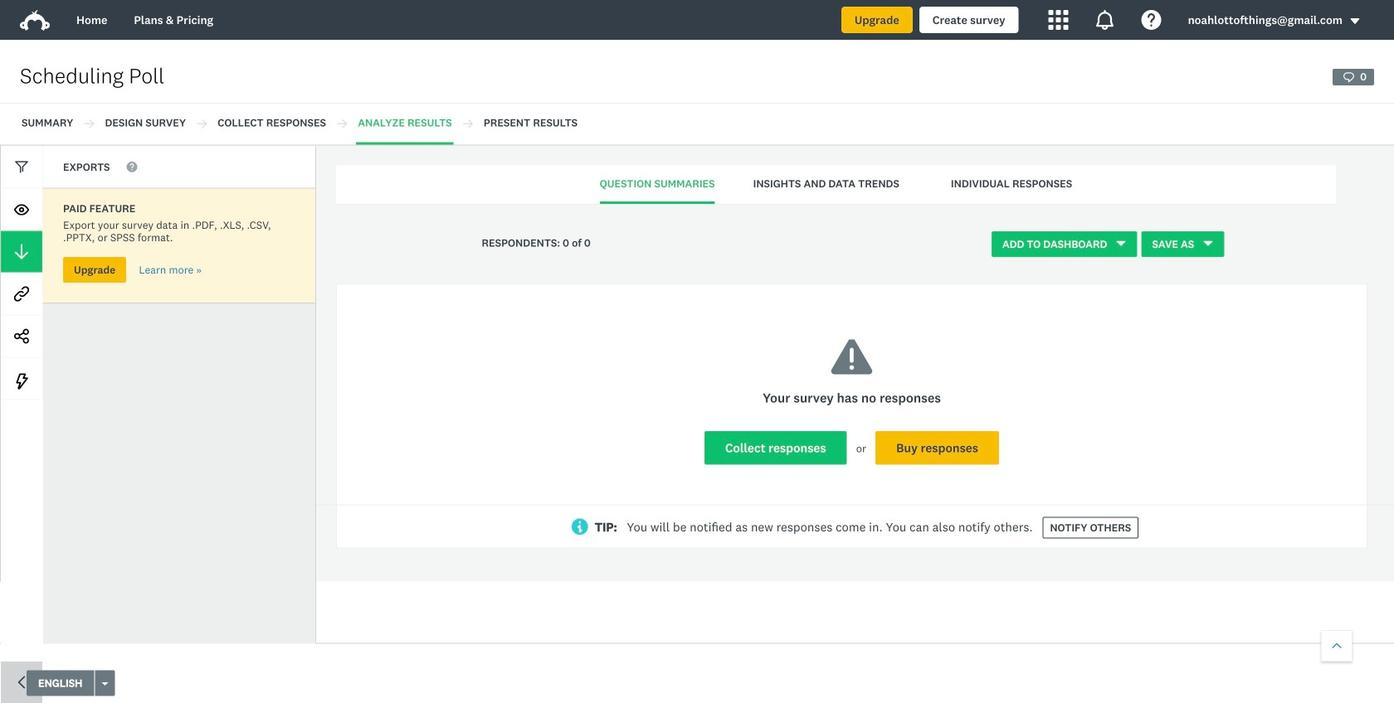 Task type: describe. For each thing, give the bounding box(es) containing it.
surveymonkey logo image
[[20, 10, 50, 31]]

2 products icon image from the left
[[1095, 10, 1115, 30]]



Task type: vqa. For each thing, say whether or not it's contained in the screenshot.
the topmost Template icon
no



Task type: locate. For each thing, give the bounding box(es) containing it.
1 products icon image from the left
[[1049, 10, 1069, 30]]

help icon image
[[1142, 10, 1162, 30]]

dropdown arrow image
[[1349, 15, 1361, 27]]

share icon image
[[14, 329, 29, 344]]

1 horizontal spatial products icon image
[[1095, 10, 1115, 30]]

0 horizontal spatial products icon image
[[1049, 10, 1069, 30]]

products icon image
[[1049, 10, 1069, 30], [1095, 10, 1115, 30]]



